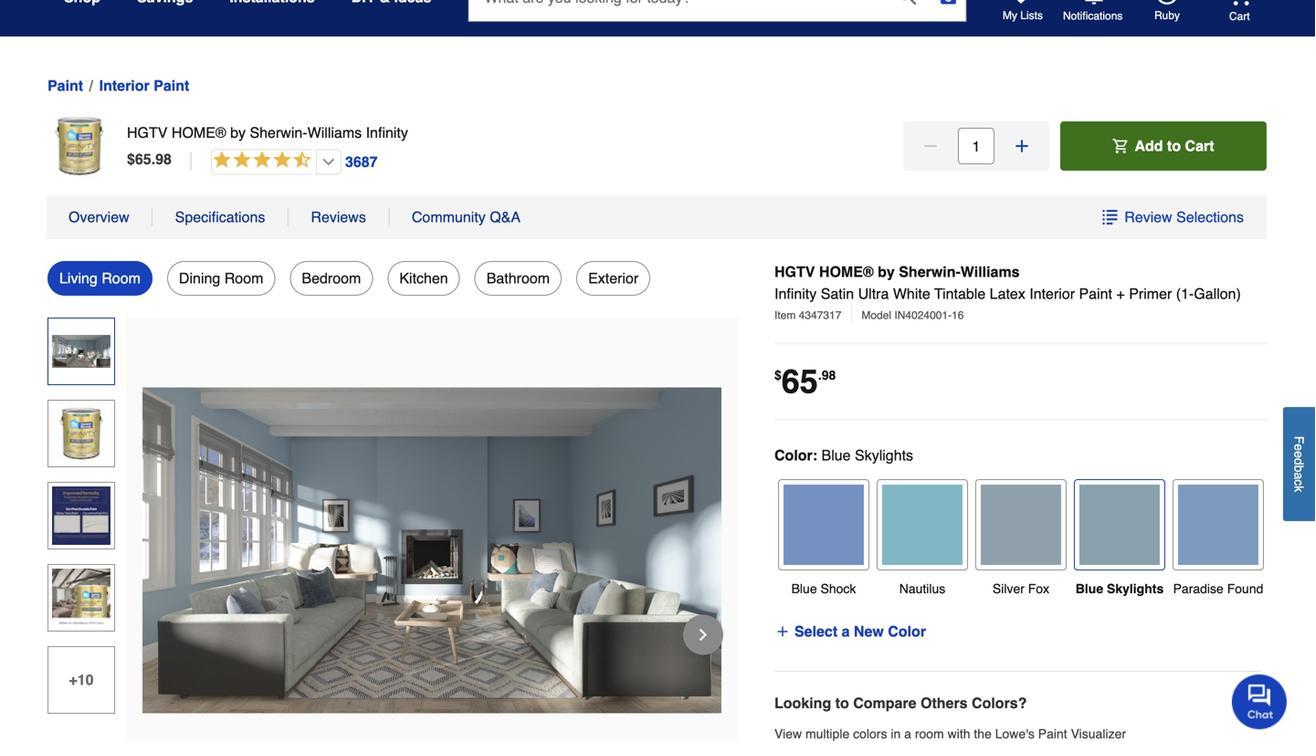 Task type: vqa. For each thing, say whether or not it's contained in the screenshot.
top Color
yes



Task type: locate. For each thing, give the bounding box(es) containing it.
0 horizontal spatial skylights
[[855, 447, 913, 464]]

0 horizontal spatial $
[[127, 151, 135, 168]]

to up multiple
[[835, 695, 849, 712]]

selections
[[1176, 209, 1244, 226]]

1 horizontal spatial infinity
[[774, 285, 817, 302]]

infinity inside hgtv home® by sherwin-williams infinity satin ultra white tintable latex interior paint + primer (1-gallon)
[[774, 285, 817, 302]]

0 horizontal spatial .
[[151, 151, 155, 168]]

98
[[155, 151, 172, 168], [822, 368, 836, 383]]

others
[[921, 695, 968, 712]]

1 horizontal spatial interior
[[1029, 285, 1075, 302]]

1 horizontal spatial $ 65 . 98
[[774, 363, 836, 401]]

a left new in the bottom right of the page
[[842, 623, 850, 640]]

0 horizontal spatial blue
[[791, 582, 817, 596]]

productimage image
[[47, 113, 112, 179]]

0 vertical spatial living room image
[[52, 335, 111, 368]]

list view image
[[1103, 210, 1117, 225]]

hgtv for hgtv home® by sherwin-williams infinity satin ultra white tintable latex interior paint + primer (1-gallon)
[[774, 263, 815, 280]]

1 vertical spatial williams
[[961, 263, 1020, 280]]

1 room from the left
[[102, 270, 141, 287]]

home® for hgtv home® by sherwin-williams infinity satin ultra white tintable latex interior paint + primer (1-gallon)
[[819, 263, 874, 280]]

98 inside $ 65 . 98
[[822, 368, 836, 383]]

satin
[[821, 285, 854, 302]]

lowe's home improvement cart image
[[1229, 0, 1251, 5]]

0 horizontal spatial 98
[[155, 151, 172, 168]]

1 vertical spatial living room image
[[142, 388, 721, 714]]

by up 4.5 stars image
[[230, 124, 246, 141]]

e up b
[[1292, 451, 1306, 458]]

1 vertical spatial 65
[[782, 363, 818, 401]]

white
[[893, 285, 930, 302]]

to right add
[[1167, 137, 1181, 154]]

1 horizontal spatial hgtv
[[774, 263, 815, 280]]

q&a
[[490, 209, 521, 226]]

2 horizontal spatial a
[[1292, 472, 1306, 480]]

hgtv home® by sherwin-williams infinity satin ultra white tintable latex interior paint + primer (1-gallon)
[[774, 263, 1241, 302]]

overview
[[68, 209, 129, 226]]

cart right add
[[1185, 137, 1214, 154]]

0 horizontal spatial room
[[102, 270, 141, 287]]

blue for blue shock
[[791, 582, 817, 596]]

98 down interior paint link
[[155, 151, 172, 168]]

by inside hgtv home® by sherwin-williams infinity satin ultra white tintable latex interior paint + primer (1-gallon)
[[878, 263, 895, 280]]

0 vertical spatial color
[[774, 447, 813, 464]]

1 horizontal spatial 98
[[822, 368, 836, 383]]

exterior
[[588, 270, 639, 287]]

0 horizontal spatial williams
[[307, 124, 362, 141]]

blue
[[822, 447, 851, 464], [791, 582, 817, 596], [1076, 582, 1103, 596]]

0 horizontal spatial plus image
[[775, 625, 790, 639]]

c
[[1292, 480, 1306, 486]]

0 vertical spatial skylights
[[855, 447, 913, 464]]

$ 65 . 98 down item 4347317
[[774, 363, 836, 401]]

:
[[813, 447, 817, 464]]

to
[[1167, 137, 1181, 154], [835, 695, 849, 712]]

0 horizontal spatial interior
[[99, 77, 150, 94]]

0 vertical spatial to
[[1167, 137, 1181, 154]]

sherwin- up 4.5 stars image
[[250, 124, 307, 141]]

sherwin- up "white"
[[899, 263, 961, 280]]

0 vertical spatial 65
[[135, 151, 151, 168]]

williams for hgtv home® by sherwin-williams infinity satin ultra white tintable latex interior paint + primer (1-gallon)
[[961, 263, 1020, 280]]

2 room from the left
[[224, 270, 263, 287]]

65 down item 4347317
[[782, 363, 818, 401]]

blue skylights
[[1076, 582, 1164, 596]]

cart inside button
[[1229, 10, 1250, 23]]

0 horizontal spatial to
[[835, 695, 849, 712]]

williams
[[307, 124, 362, 141], [961, 263, 1020, 280]]

my lists
[[1003, 9, 1043, 22]]

98 down 4347317
[[822, 368, 836, 383]]

e
[[1292, 444, 1306, 451], [1292, 451, 1306, 458]]

my lists link
[[1003, 0, 1043, 23]]

0 vertical spatial infinity
[[366, 124, 408, 141]]

room right living
[[102, 270, 141, 287]]

1 horizontal spatial williams
[[961, 263, 1020, 280]]

0 vertical spatial williams
[[307, 124, 362, 141]]

plus image
[[1013, 137, 1031, 155], [775, 625, 790, 639]]

1 horizontal spatial by
[[878, 263, 895, 280]]

kitchen
[[399, 270, 448, 287]]

1 vertical spatial color
[[888, 623, 926, 640]]

1 vertical spatial $
[[774, 368, 782, 383]]

specifications link
[[175, 208, 265, 226]]

1 horizontal spatial .
[[818, 368, 822, 383]]

1 vertical spatial hgtv
[[774, 263, 815, 280]]

1 horizontal spatial a
[[904, 727, 911, 742]]

fox
[[1028, 582, 1049, 596]]

0 horizontal spatial infinity
[[366, 124, 408, 141]]

reviews link
[[311, 208, 366, 226]]

skylights
[[855, 447, 913, 464], [1107, 582, 1164, 596]]

1 vertical spatial to
[[835, 695, 849, 712]]

2 e from the top
[[1292, 451, 1306, 458]]

0 horizontal spatial a
[[842, 623, 850, 640]]

. inside $ 65 . 98
[[818, 368, 822, 383]]

. down interior paint link
[[151, 151, 155, 168]]

option group
[[774, 465, 1268, 607]]

0 vertical spatial 98
[[155, 151, 172, 168]]

0 vertical spatial home®
[[172, 124, 226, 141]]

e up d
[[1292, 444, 1306, 451]]

skylights left paradise
[[1107, 582, 1164, 596]]

0 vertical spatial $ 65 . 98
[[127, 151, 172, 168]]

ultra
[[858, 285, 889, 302]]

hgtv inside hgtv home® by sherwin-williams infinity satin ultra white tintable latex interior paint + primer (1-gallon)
[[774, 263, 815, 280]]

$ right productimage
[[127, 151, 135, 168]]

$ inside $ 65 . 98
[[774, 368, 782, 383]]

infinity up item
[[774, 285, 817, 302]]

1 vertical spatial a
[[842, 623, 850, 640]]

minus image
[[921, 137, 940, 155]]

1 vertical spatial by
[[878, 263, 895, 280]]

$ 65 . 98
[[127, 151, 172, 168], [774, 363, 836, 401]]

0 horizontal spatial color
[[774, 447, 813, 464]]

2 horizontal spatial blue
[[1076, 582, 1103, 596]]

interior right paint link
[[99, 77, 150, 94]]

living room image
[[52, 335, 111, 368], [142, 388, 721, 714]]

1 vertical spatial .
[[818, 368, 822, 383]]

chevron right image
[[694, 626, 712, 644]]

interior right 'latex'
[[1029, 285, 1075, 302]]

nautilus
[[899, 582, 945, 596]]

home® down interior paint link
[[172, 124, 226, 141]]

option group containing blue shock
[[774, 465, 1268, 607]]

1 horizontal spatial 65
[[782, 363, 818, 401]]

interior
[[99, 77, 150, 94], [1029, 285, 1075, 302]]

1 vertical spatial plus image
[[775, 625, 790, 639]]

$
[[127, 151, 135, 168], [774, 368, 782, 383]]

hgtv up item
[[774, 263, 815, 280]]

blue left the shock
[[791, 582, 817, 596]]

0 horizontal spatial home®
[[172, 124, 226, 141]]

0 horizontal spatial living room image
[[52, 335, 111, 368]]

home® up satin
[[819, 263, 874, 280]]

plus image right stepper number input field with increment and decrement buttons number field
[[1013, 137, 1031, 155]]

review
[[1124, 209, 1172, 226]]

1 horizontal spatial sherwin-
[[899, 263, 961, 280]]

williams up the 3687
[[307, 124, 362, 141]]

$ down item
[[774, 368, 782, 383]]

plus image left select
[[775, 625, 790, 639]]

paradise
[[1173, 582, 1224, 596]]

a right in
[[904, 727, 911, 742]]

k
[[1292, 486, 1306, 492]]

lowe's home improvement lists image
[[1010, 0, 1032, 5]]

1 horizontal spatial room
[[224, 270, 263, 287]]

Search Query text field
[[469, 0, 884, 21]]

1 vertical spatial home®
[[819, 263, 874, 280]]

cart
[[1229, 10, 1250, 23], [1185, 137, 1214, 154]]

1 horizontal spatial color
[[888, 623, 926, 640]]

65 right productimage
[[135, 151, 151, 168]]

1 vertical spatial 98
[[822, 368, 836, 383]]

hgtv
[[127, 124, 168, 141], [774, 263, 815, 280]]

paint
[[47, 77, 83, 94], [154, 77, 189, 94], [1079, 285, 1112, 302], [1038, 727, 1067, 742]]

0 horizontal spatial hgtv
[[127, 124, 168, 141]]

0 vertical spatial .
[[151, 151, 155, 168]]

0 horizontal spatial 65
[[135, 151, 151, 168]]

view
[[774, 727, 802, 742]]

1 horizontal spatial $
[[774, 368, 782, 383]]

a
[[1292, 472, 1306, 480], [842, 623, 850, 640], [904, 727, 911, 742]]

paint inside hgtv home® by sherwin-williams infinity satin ultra white tintable latex interior paint + primer (1-gallon)
[[1079, 285, 1112, 302]]

. down 4347317
[[818, 368, 822, 383]]

color : blue skylights
[[774, 447, 913, 464]]

sherwin- inside hgtv home® by sherwin-williams infinity satin ultra white tintable latex interior paint + primer (1-gallon)
[[899, 263, 961, 280]]

infinity up the 3687
[[366, 124, 408, 141]]

review selections button
[[1102, 208, 1245, 226]]

0 horizontal spatial cart
[[1185, 137, 1214, 154]]

65
[[135, 151, 151, 168], [782, 363, 818, 401]]

f
[[1292, 436, 1306, 444]]

1 horizontal spatial skylights
[[1107, 582, 1164, 596]]

chat invite button image
[[1232, 674, 1288, 730]]

1 horizontal spatial living room image
[[142, 388, 721, 714]]

0 vertical spatial sherwin-
[[250, 124, 307, 141]]

room for dining room
[[224, 270, 263, 287]]

williams up 'latex'
[[961, 263, 1020, 280]]

1 horizontal spatial to
[[1167, 137, 1181, 154]]

1 vertical spatial infinity
[[774, 285, 817, 302]]

to inside "button"
[[1167, 137, 1181, 154]]

room for living room
[[102, 270, 141, 287]]

$ 65 . 98 right productimage
[[127, 151, 172, 168]]

williams for hgtv home® by sherwin-williams infinity
[[307, 124, 362, 141]]

home® inside hgtv home® by sherwin-williams infinity satin ultra white tintable latex interior paint + primer (1-gallon)
[[819, 263, 874, 280]]

hgtv down interior paint link
[[127, 124, 168, 141]]

room right dining
[[224, 270, 263, 287]]

room
[[102, 270, 141, 287], [224, 270, 263, 287]]

thumbnail: 1 image
[[52, 487, 111, 545]]

0 vertical spatial a
[[1292, 472, 1306, 480]]

0 vertical spatial hgtv
[[127, 124, 168, 141]]

living
[[59, 270, 98, 287]]

williams inside hgtv home® by sherwin-williams infinity satin ultra white tintable latex interior paint + primer (1-gallon)
[[961, 263, 1020, 280]]

0 horizontal spatial sherwin-
[[250, 124, 307, 141]]

by up the ultra
[[878, 263, 895, 280]]

hgtv home® by sherwin-williams infinity
[[127, 124, 408, 141]]

cart down lowe's home improvement cart 'image'
[[1229, 10, 1250, 23]]

None search field
[[468, 0, 967, 39]]

a up k
[[1292, 472, 1306, 480]]

skylights right :
[[855, 447, 913, 464]]

1 vertical spatial sherwin-
[[899, 263, 961, 280]]

0 vertical spatial cart
[[1229, 10, 1250, 23]]

blue right the fox
[[1076, 582, 1103, 596]]

0 vertical spatial plus image
[[1013, 137, 1031, 155]]

1 vertical spatial skylights
[[1107, 582, 1164, 596]]

sherwin-
[[250, 124, 307, 141], [899, 263, 961, 280]]

0 vertical spatial by
[[230, 124, 246, 141]]

to for add
[[1167, 137, 1181, 154]]

blue right :
[[822, 447, 851, 464]]

compare
[[853, 695, 917, 712]]

1 vertical spatial interior
[[1029, 285, 1075, 302]]

1 horizontal spatial home®
[[819, 263, 874, 280]]

multiple
[[805, 727, 850, 742]]

1 horizontal spatial cart
[[1229, 10, 1250, 23]]

0 horizontal spatial by
[[230, 124, 246, 141]]

room
[[915, 727, 944, 742]]

1 vertical spatial cart
[[1185, 137, 1214, 154]]

community q&a
[[412, 209, 521, 226]]

by
[[230, 124, 246, 141], [878, 263, 895, 280]]

primer
[[1129, 285, 1172, 302]]



Task type: describe. For each thing, give the bounding box(es) containing it.
(1-
[[1176, 285, 1194, 302]]

lists
[[1020, 9, 1043, 22]]

to for looking
[[835, 695, 849, 712]]

Stepper number input field with increment and decrement buttons number field
[[958, 128, 995, 164]]

select a new color button
[[774, 622, 927, 642]]

looking
[[774, 695, 831, 712]]

by for hgtv home® by sherwin-williams infinity satin ultra white tintable latex interior paint + primer (1-gallon)
[[878, 263, 895, 280]]

model in4024001-16
[[862, 309, 964, 322]]

color inside button
[[888, 623, 926, 640]]

f e e d b a c k
[[1292, 436, 1306, 492]]

my
[[1003, 9, 1017, 22]]

cart inside "button"
[[1185, 137, 1214, 154]]

found
[[1227, 582, 1263, 596]]

paradise found
[[1173, 582, 1263, 596]]

dining room
[[179, 270, 263, 287]]

item
[[774, 309, 796, 322]]

notifications
[[1063, 9, 1123, 22]]

2 vertical spatial a
[[904, 727, 911, 742]]

select
[[795, 623, 838, 640]]

0 horizontal spatial $ 65 . 98
[[127, 151, 172, 168]]

sherwin- for hgtv home® by sherwin-williams infinity satin ultra white tintable latex interior paint + primer (1-gallon)
[[899, 263, 961, 280]]

cart image
[[1113, 139, 1127, 153]]

lowe's home improvement notification center image
[[1083, 0, 1105, 5]]

community q&a link
[[412, 208, 521, 226]]

review selections
[[1124, 209, 1244, 226]]

bathroom
[[487, 270, 550, 287]]

a inside button
[[1292, 472, 1306, 480]]

blue for blue skylights
[[1076, 582, 1103, 596]]

interior paint
[[99, 77, 189, 94]]

add to cart button
[[1060, 121, 1267, 171]]

infinity for hgtv home® by sherwin-williams infinity
[[366, 124, 408, 141]]

latex
[[990, 285, 1025, 302]]

overview link
[[68, 208, 129, 226]]

silver fox
[[993, 582, 1049, 596]]

paint link
[[47, 75, 83, 97]]

d
[[1292, 458, 1306, 465]]

cart button
[[1204, 0, 1251, 24]]

looking to compare others colors?
[[774, 695, 1027, 712]]

silver
[[993, 582, 1025, 596]]

camera image
[[939, 0, 958, 6]]

interior inside hgtv home® by sherwin-williams infinity satin ultra white tintable latex interior paint + primer (1-gallon)
[[1029, 285, 1075, 302]]

0 vertical spatial $
[[127, 151, 135, 168]]

0 vertical spatial interior
[[99, 77, 150, 94]]

specifications
[[175, 209, 265, 226]]

with
[[948, 727, 970, 742]]

ruby button
[[1123, 0, 1211, 23]]

infinity for hgtv home® by sherwin-williams infinity satin ultra white tintable latex interior paint + primer (1-gallon)
[[774, 285, 817, 302]]

base thumbnail: 0 image
[[52, 405, 111, 463]]

living room
[[59, 270, 141, 287]]

item 4347317
[[774, 309, 841, 322]]

select a new color
[[795, 623, 926, 640]]

interior paint link
[[99, 75, 189, 97]]

plus image inside select a new color button
[[775, 625, 790, 639]]

colors
[[853, 727, 887, 742]]

add
[[1135, 137, 1163, 154]]

skylights inside option group
[[1107, 582, 1164, 596]]

model
[[862, 309, 891, 322]]

community
[[412, 209, 486, 226]]

4.5 stars image
[[210, 148, 379, 176]]

blue shock
[[791, 582, 856, 596]]

a inside button
[[842, 623, 850, 640]]

shock
[[821, 582, 856, 596]]

16
[[952, 309, 964, 322]]

bedroom
[[302, 270, 361, 287]]

b
[[1292, 465, 1306, 472]]

the
[[974, 727, 992, 742]]

+
[[1116, 285, 1125, 302]]

home® for hgtv home® by sherwin-williams infinity
[[172, 124, 226, 141]]

visualizer
[[1071, 727, 1126, 742]]

sherwin- for hgtv home® by sherwin-williams infinity
[[250, 124, 307, 141]]

4347317
[[799, 309, 841, 322]]

+10 button
[[47, 647, 115, 714]]

hgtv home® by sherwin-williams infinity satin ultra white tintable latex interior paint + primer (1-gallon) element
[[774, 261, 1268, 305]]

reviews
[[311, 209, 366, 226]]

gallon)
[[1194, 285, 1241, 302]]

add to cart
[[1135, 137, 1214, 154]]

new
[[854, 623, 884, 640]]

search image
[[898, 0, 916, 5]]

1 vertical spatial $ 65 . 98
[[774, 363, 836, 401]]

f e e d b a c k button
[[1283, 407, 1315, 521]]

view multiple colors in a room with the lowe's paint visualizer
[[774, 727, 1126, 742]]

1 horizontal spatial blue
[[822, 447, 851, 464]]

lowe's
[[995, 727, 1035, 742]]

colors?
[[972, 695, 1027, 712]]

thumbnail: 2 image
[[52, 569, 111, 627]]

tintable
[[934, 285, 986, 302]]

by for hgtv home® by sherwin-williams infinity
[[230, 124, 246, 141]]

+10
[[69, 672, 94, 689]]

hgtv for hgtv home® by sherwin-williams infinity
[[127, 124, 168, 141]]

in4024001-
[[894, 309, 952, 322]]

dining
[[179, 270, 220, 287]]

1 horizontal spatial plus image
[[1013, 137, 1031, 155]]

3687
[[345, 153, 378, 170]]

ruby
[[1154, 9, 1180, 22]]

1 e from the top
[[1292, 444, 1306, 451]]

in
[[891, 727, 901, 742]]



